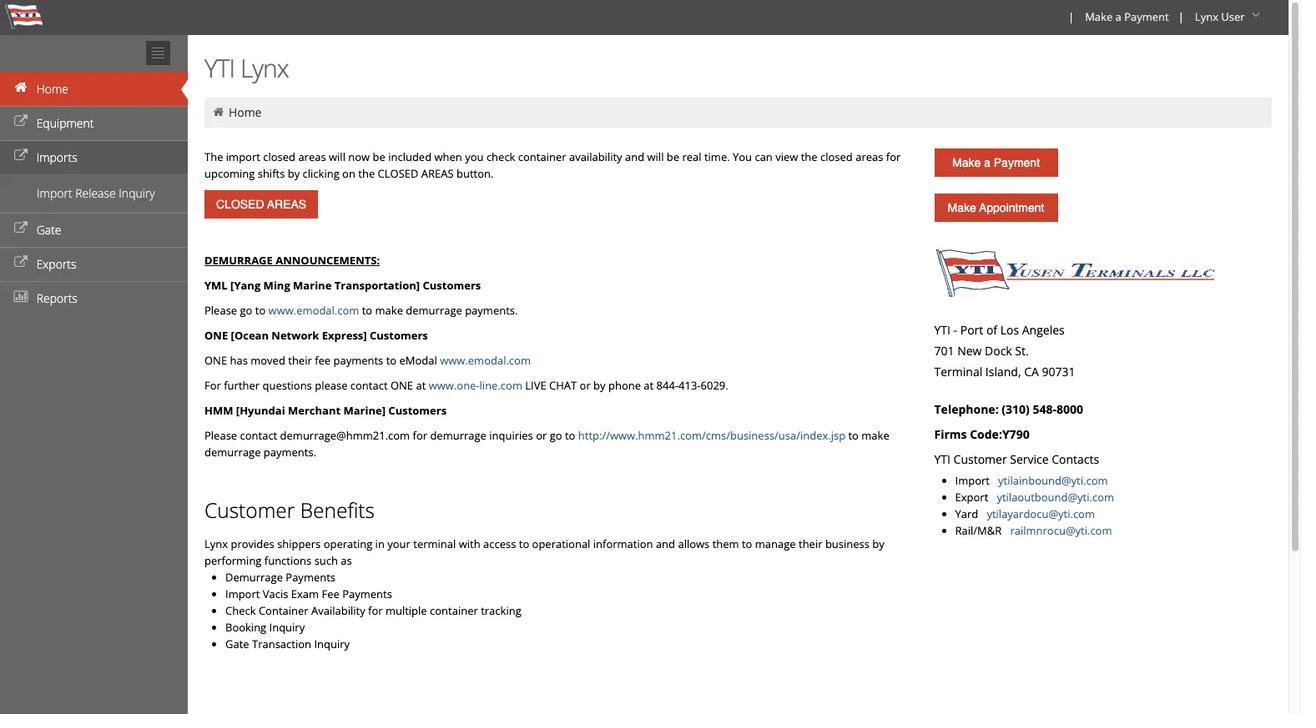 Task type: vqa. For each thing, say whether or not it's contained in the screenshot.
The Http://Www.Hmm21.Com/Cms/Business/Usa/Index.Jsp To Make Demurrage Payments.
no



Task type: locate. For each thing, give the bounding box(es) containing it.
and inside the import closed areas will now be included when you check container availability and will be real time.  you can view the closed areas for upcoming shifts by clicking on the closed areas button.
[[625, 149, 645, 165]]

gate inside lynx provides shippers operating in your terminal with access to operational information and allows them to manage their business by performing functions such as demurrage payments import vacis exam fee payments check container availability for multiple container tracking booking inquiry gate transaction inquiry
[[225, 637, 249, 652]]

now
[[348, 149, 370, 165]]

line.com
[[480, 378, 523, 393]]

0 vertical spatial external link image
[[13, 116, 29, 128]]

yti left -
[[935, 322, 951, 338]]

0 vertical spatial inquiry
[[119, 185, 155, 201]]

1 vertical spatial by
[[594, 378, 606, 393]]

make a payment link
[[1078, 0, 1176, 35], [935, 149, 1059, 177]]

shifts
[[258, 166, 285, 181]]

1 horizontal spatial |
[[1179, 9, 1185, 24]]

2 vertical spatial customers
[[389, 403, 447, 418]]

1 vertical spatial make
[[953, 156, 981, 170]]

2 horizontal spatial lynx
[[1196, 9, 1219, 24]]

1 horizontal spatial by
[[594, 378, 606, 393]]

home link up equipment
[[0, 72, 188, 106]]

and left allows
[[656, 537, 676, 552]]

reports
[[36, 291, 78, 306]]

customers
[[423, 278, 481, 293], [370, 328, 428, 343], [389, 403, 447, 418]]

has
[[230, 353, 248, 368]]

external link image inside equipment link
[[13, 116, 29, 128]]

0 vertical spatial a
[[1116, 9, 1122, 24]]

yti - port of los angeles 701 new dock st. terminal island, ca 90731
[[935, 322, 1076, 380]]

container
[[259, 604, 309, 619]]

0 horizontal spatial closed
[[263, 149, 296, 165]]

|
[[1069, 9, 1075, 24], [1179, 9, 1185, 24]]

2 vertical spatial external link image
[[13, 257, 29, 269]]

1 horizontal spatial be
[[667, 149, 680, 165]]

1 vertical spatial or
[[536, 428, 547, 443]]

by right shifts
[[288, 166, 300, 181]]

1 vertical spatial lynx
[[240, 51, 289, 85]]

demurrage
[[225, 570, 283, 585]]

angle down image
[[1248, 9, 1265, 21]]

www.emodal.com link for to make demurrage payments.
[[269, 303, 359, 318]]

or right inquiries
[[536, 428, 547, 443]]

1 horizontal spatial a
[[1116, 9, 1122, 24]]

one left "has"
[[205, 353, 227, 368]]

1 horizontal spatial payments
[[343, 587, 392, 602]]

0 vertical spatial make a payment link
[[1078, 0, 1176, 35]]

1 horizontal spatial inquiry
[[269, 620, 305, 636]]

areas right view
[[856, 149, 884, 165]]

by right business
[[873, 537, 885, 552]]

1 horizontal spatial payment
[[1125, 9, 1170, 24]]

allows
[[678, 537, 710, 552]]

1 horizontal spatial or
[[580, 378, 591, 393]]

2 horizontal spatial import
[[956, 474, 996, 489]]

payment left lynx user
[[1125, 9, 1170, 24]]

1 vertical spatial one
[[205, 353, 227, 368]]

1 vertical spatial customer
[[205, 497, 295, 524]]

container inside lynx provides shippers operating in your terminal with access to operational information and allows them to manage their business by performing functions such as demurrage payments import vacis exam fee payments check container availability for multiple container tracking booking inquiry gate transaction inquiry
[[430, 604, 478, 619]]

be right now
[[373, 149, 386, 165]]

yti for yti customer service contacts
[[935, 452, 951, 468]]

customers right transportation]
[[423, 278, 481, 293]]

marine
[[293, 278, 332, 293]]

payment up appointment
[[994, 156, 1041, 170]]

1 horizontal spatial lynx
[[240, 51, 289, 85]]

the right view
[[801, 149, 818, 165]]

customer down "firms code:y790"
[[954, 452, 1008, 468]]

yti
[[205, 51, 235, 85], [935, 322, 951, 338], [935, 452, 951, 468]]

closed up shifts
[[263, 149, 296, 165]]

make inside to make demurrage payments.
[[862, 428, 890, 443]]

0 horizontal spatial inquiry
[[119, 185, 155, 201]]

www.one-
[[429, 378, 480, 393]]

by left phone
[[594, 378, 606, 393]]

container right check
[[518, 149, 567, 165]]

2 vertical spatial inquiry
[[314, 637, 350, 652]]

www.emodal.com down marine
[[269, 303, 359, 318]]

1 areas from the left
[[298, 149, 326, 165]]

network
[[272, 328, 319, 343]]

home right home image
[[229, 104, 262, 120]]

gate up exports
[[36, 222, 61, 238]]

1 horizontal spatial payments.
[[465, 303, 518, 318]]

0 vertical spatial make
[[375, 303, 403, 318]]

0 horizontal spatial go
[[240, 303, 253, 318]]

1 vertical spatial payments.
[[264, 445, 317, 460]]

0 vertical spatial and
[[625, 149, 645, 165]]

gate down booking at the bottom of the page
[[225, 637, 249, 652]]

yti inside yti - port of los angeles 701 new dock st. terminal island, ca 90731
[[935, 322, 951, 338]]

reports link
[[0, 281, 188, 316]]

0 vertical spatial customers
[[423, 278, 481, 293]]

home right home icon
[[36, 81, 68, 97]]

payments up availability
[[343, 587, 392, 602]]

terminal
[[935, 364, 983, 380]]

-
[[954, 322, 958, 338]]

demurrage up emodal
[[406, 303, 462, 318]]

closed right view
[[821, 149, 853, 165]]

1 vertical spatial and
[[656, 537, 676, 552]]

at down emodal
[[416, 378, 426, 393]]

customers down www.one-
[[389, 403, 447, 418]]

1 horizontal spatial for
[[413, 428, 428, 443]]

dock
[[985, 343, 1013, 359]]

availability
[[569, 149, 623, 165]]

1 vertical spatial their
[[799, 537, 823, 552]]

0 horizontal spatial for
[[368, 604, 383, 619]]

1 vertical spatial yti
[[935, 322, 951, 338]]

contact
[[351, 378, 388, 393], [240, 428, 277, 443]]

vacis
[[263, 587, 288, 602]]

container inside the import closed areas will now be included when you check container availability and will be real time.  you can view the closed areas for upcoming shifts by clicking on the closed areas button.
[[518, 149, 567, 165]]

payments
[[286, 570, 336, 585], [343, 587, 392, 602]]

ytilainbound@yti.com link
[[999, 474, 1109, 489]]

1 vertical spatial go
[[550, 428, 563, 443]]

1 external link image from the top
[[13, 116, 29, 128]]

imports
[[36, 149, 77, 165]]

yti up home image
[[205, 51, 235, 85]]

operating
[[324, 537, 373, 552]]

please
[[205, 303, 237, 318], [205, 428, 237, 443]]

make down transportation]
[[375, 303, 403, 318]]

one
[[205, 328, 228, 343], [205, 353, 227, 368], [391, 378, 413, 393]]

or right "chat" at bottom left
[[580, 378, 591, 393]]

0 horizontal spatial make a payment link
[[935, 149, 1059, 177]]

and right availability
[[625, 149, 645, 165]]

2 at from the left
[[644, 378, 654, 393]]

closed
[[378, 166, 419, 181]]

them
[[713, 537, 740, 552]]

2 vertical spatial make
[[948, 201, 977, 215]]

1 horizontal spatial www.emodal.com
[[440, 353, 531, 368]]

yti for yti lynx
[[205, 51, 235, 85]]

customer
[[954, 452, 1008, 468], [205, 497, 295, 524]]

for inside lynx provides shippers operating in your terminal with access to operational information and allows them to manage their business by performing functions such as demurrage payments import vacis exam fee payments check container availability for multiple container tracking booking inquiry gate transaction inquiry
[[368, 604, 383, 619]]

2 will from the left
[[648, 149, 664, 165]]

home link
[[0, 72, 188, 106], [229, 104, 262, 120]]

1 horizontal spatial customer
[[954, 452, 1008, 468]]

please down yml
[[205, 303, 237, 318]]

one left [ocean
[[205, 328, 228, 343]]

2 vertical spatial import
[[225, 587, 260, 602]]

1 vertical spatial www.emodal.com link
[[440, 353, 531, 368]]

1 horizontal spatial gate
[[225, 637, 249, 652]]

1 vertical spatial make
[[862, 428, 890, 443]]

can
[[755, 149, 773, 165]]

lynx inside "lynx user" link
[[1196, 9, 1219, 24]]

will up on
[[329, 149, 346, 165]]

1 please from the top
[[205, 303, 237, 318]]

external link image
[[13, 116, 29, 128], [13, 223, 29, 235], [13, 257, 29, 269]]

areas up clicking
[[298, 149, 326, 165]]

0 vertical spatial the
[[801, 149, 818, 165]]

inquiry right the release
[[119, 185, 155, 201]]

0 vertical spatial go
[[240, 303, 253, 318]]

payments
[[334, 353, 384, 368]]

customer up provides
[[205, 497, 295, 524]]

lynx
[[1196, 9, 1219, 24], [240, 51, 289, 85], [205, 537, 228, 552]]

payments. up the line.com
[[465, 303, 518, 318]]

www.emodal.com link up www.one-line.com link on the left bottom
[[440, 353, 531, 368]]

telephone:
[[935, 402, 999, 418]]

one down emodal
[[391, 378, 413, 393]]

payments up exam
[[286, 570, 336, 585]]

go right inquiries
[[550, 428, 563, 443]]

1 horizontal spatial contact
[[351, 378, 388, 393]]

demurrage down hmm on the bottom of page
[[205, 445, 261, 460]]

0 vertical spatial yti
[[205, 51, 235, 85]]

1 vertical spatial import
[[956, 474, 996, 489]]

external link image for exports
[[13, 257, 29, 269]]

www.emodal.com
[[269, 303, 359, 318], [440, 353, 531, 368]]

0 vertical spatial import
[[37, 185, 72, 201]]

0 horizontal spatial at
[[416, 378, 426, 393]]

make left the 'firms'
[[862, 428, 890, 443]]

be left real
[[667, 149, 680, 165]]

booking
[[225, 620, 267, 636]]

0 vertical spatial www.emodal.com link
[[269, 303, 359, 318]]

8000
[[1057, 402, 1084, 418]]

www.one-line.com link
[[429, 378, 523, 393]]

one has moved their fee payments to emodal www.emodal.com
[[205, 353, 531, 368]]

2 closed from the left
[[821, 149, 853, 165]]

customers for hmm [hyundai merchant marine] customers
[[389, 403, 447, 418]]

1 horizontal spatial make
[[862, 428, 890, 443]]

the right on
[[358, 166, 375, 181]]

inquiry down availability
[[314, 637, 350, 652]]

gate link
[[0, 213, 188, 247]]

0 vertical spatial by
[[288, 166, 300, 181]]

contact down [hyundai
[[240, 428, 277, 443]]

payments. inside to make demurrage payments.
[[264, 445, 317, 460]]

external link image for gate
[[13, 223, 29, 235]]

demurrage announcements:
[[205, 253, 380, 268]]

1 vertical spatial the
[[358, 166, 375, 181]]

1 vertical spatial please
[[205, 428, 237, 443]]

import for import release inquiry
[[37, 185, 72, 201]]

1 vertical spatial www.emodal.com
[[440, 353, 531, 368]]

port
[[961, 322, 984, 338]]

import up export
[[956, 474, 996, 489]]

their left fee
[[288, 353, 312, 368]]

contact down one has moved their fee payments to emodal www.emodal.com
[[351, 378, 388, 393]]

external link image inside 'exports' 'link'
[[13, 257, 29, 269]]

import down imports
[[37, 185, 72, 201]]

import up check
[[225, 587, 260, 602]]

import inside lynx provides shippers operating in your terminal with access to operational information and allows them to manage their business by performing functions such as demurrage payments import vacis exam fee payments check container availability for multiple container tracking booking inquiry gate transaction inquiry
[[225, 587, 260, 602]]

0 vertical spatial for
[[887, 149, 901, 165]]

lynx user link
[[1188, 0, 1271, 35]]

2 be from the left
[[667, 149, 680, 165]]

1 vertical spatial for
[[413, 428, 428, 443]]

will left real
[[648, 149, 664, 165]]

None submit
[[205, 190, 318, 219]]

0 vertical spatial www.emodal.com
[[269, 303, 359, 318]]

0 horizontal spatial customer
[[205, 497, 295, 524]]

real
[[683, 149, 702, 165]]

inquiry down container
[[269, 620, 305, 636]]

rail/m&r
[[956, 524, 1002, 539]]

transaction
[[252, 637, 312, 652]]

external link image inside gate link
[[13, 223, 29, 235]]

0 vertical spatial contact
[[351, 378, 388, 393]]

yti customer service contacts
[[935, 452, 1100, 468]]

demurrage
[[406, 303, 462, 318], [430, 428, 487, 443], [205, 445, 261, 460]]

at left 844-
[[644, 378, 654, 393]]

www.emodal.com link for one has moved their fee payments to emodal www.emodal.com
[[440, 353, 531, 368]]

yti down the 'firms'
[[935, 452, 951, 468]]

0 vertical spatial gate
[[36, 222, 61, 238]]

3 external link image from the top
[[13, 257, 29, 269]]

1 vertical spatial payments
[[343, 587, 392, 602]]

payments. down merchant
[[264, 445, 317, 460]]

1 horizontal spatial areas
[[856, 149, 884, 165]]

by
[[288, 166, 300, 181], [594, 378, 606, 393], [873, 537, 885, 552]]

to inside to make demurrage payments.
[[849, 428, 859, 443]]

0 horizontal spatial container
[[430, 604, 478, 619]]

1 horizontal spatial their
[[799, 537, 823, 552]]

1 horizontal spatial at
[[644, 378, 654, 393]]

equipment
[[36, 115, 94, 131]]

at
[[416, 378, 426, 393], [644, 378, 654, 393]]

www.emodal.com link down marine
[[269, 303, 359, 318]]

0 vertical spatial please
[[205, 303, 237, 318]]

1 vertical spatial container
[[430, 604, 478, 619]]

1 horizontal spatial closed
[[821, 149, 853, 165]]

one for one [ocean network express] customers
[[205, 328, 228, 343]]

2 please from the top
[[205, 428, 237, 443]]

1 vertical spatial home
[[229, 104, 262, 120]]

to
[[255, 303, 266, 318], [362, 303, 373, 318], [386, 353, 397, 368], [565, 428, 576, 443], [849, 428, 859, 443], [519, 537, 530, 552], [742, 537, 753, 552]]

please for please contact demurrage@hmm21.com for demurrage inquiries or go to
[[205, 428, 237, 443]]

0 vertical spatial payments
[[286, 570, 336, 585]]

their right manage
[[799, 537, 823, 552]]

1 vertical spatial make a payment link
[[935, 149, 1059, 177]]

0 vertical spatial one
[[205, 328, 228, 343]]

customers up emodal
[[370, 328, 428, 343]]

2 external link image from the top
[[13, 223, 29, 235]]

0 horizontal spatial be
[[373, 149, 386, 165]]

and
[[625, 149, 645, 165], [656, 537, 676, 552]]

1 horizontal spatial home
[[229, 104, 262, 120]]

new
[[958, 343, 982, 359]]

1 vertical spatial payment
[[994, 156, 1041, 170]]

lynx inside lynx provides shippers operating in your terminal with access to operational information and allows them to manage their business by performing functions such as demurrage payments import vacis exam fee payments check container availability for multiple container tracking booking inquiry gate transaction inquiry
[[205, 537, 228, 552]]

www.emodal.com link
[[269, 303, 359, 318], [440, 353, 531, 368]]

yti for yti - port of los angeles 701 new dock st. terminal island, ca 90731
[[935, 322, 951, 338]]

external link image
[[13, 150, 29, 162]]

home link right home image
[[229, 104, 262, 120]]

go down [yang
[[240, 303, 253, 318]]

please for please go to
[[205, 303, 237, 318]]

www.emodal.com up www.one-line.com link on the left bottom
[[440, 353, 531, 368]]

please
[[315, 378, 348, 393]]

1 horizontal spatial make a payment
[[1086, 9, 1170, 24]]

0 vertical spatial their
[[288, 353, 312, 368]]

yti lynx
[[205, 51, 289, 85]]

2 vertical spatial for
[[368, 604, 383, 619]]

inquiry
[[119, 185, 155, 201], [269, 620, 305, 636], [314, 637, 350, 652]]

hmm [hyundai merchant marine] customers
[[205, 403, 447, 418]]

demurrage down www.one-
[[430, 428, 487, 443]]

0 vertical spatial container
[[518, 149, 567, 165]]

0 horizontal spatial lynx
[[205, 537, 228, 552]]

bar chart image
[[13, 291, 29, 303]]

lynx provides shippers operating in your terminal with access to operational information and allows them to manage their business by performing functions such as demurrage payments import vacis exam fee payments check container availability for multiple container tracking booking inquiry gate transaction inquiry
[[205, 537, 885, 652]]

please down hmm on the bottom of page
[[205, 428, 237, 443]]

for
[[887, 149, 901, 165], [413, 428, 428, 443], [368, 604, 383, 619]]

0 horizontal spatial payments
[[286, 570, 336, 585]]

make a payment
[[1086, 9, 1170, 24], [953, 156, 1041, 170]]

2 vertical spatial yti
[[935, 452, 951, 468]]

make
[[375, 303, 403, 318], [862, 428, 890, 443]]

1 vertical spatial gate
[[225, 637, 249, 652]]

container left tracking
[[430, 604, 478, 619]]

payment
[[1125, 9, 1170, 24], [994, 156, 1041, 170]]

1 vertical spatial contact
[[240, 428, 277, 443]]



Task type: describe. For each thing, give the bounding box(es) containing it.
1 will from the left
[[329, 149, 346, 165]]

1 horizontal spatial make a payment link
[[1078, 0, 1176, 35]]

0 vertical spatial or
[[580, 378, 591, 393]]

operational
[[532, 537, 591, 552]]

0 horizontal spatial make a payment
[[953, 156, 1041, 170]]

701
[[935, 343, 955, 359]]

demurrage inside to make demurrage payments.
[[205, 445, 261, 460]]

express]
[[322, 328, 367, 343]]

0 vertical spatial payment
[[1125, 9, 1170, 24]]

[yang
[[231, 278, 261, 293]]

ytilayardocu@yti.com
[[987, 507, 1096, 522]]

such
[[315, 554, 338, 569]]

external link image for equipment
[[13, 116, 29, 128]]

as
[[341, 554, 352, 569]]

by inside lynx provides shippers operating in your terminal with access to operational information and allows them to manage their business by performing functions such as demurrage payments import vacis exam fee payments check container availability for multiple container tracking booking inquiry gate transaction inquiry
[[873, 537, 885, 552]]

telephone: (310) 548-8000
[[935, 402, 1084, 418]]

2 horizontal spatial inquiry
[[314, 637, 350, 652]]

1 vertical spatial inquiry
[[269, 620, 305, 636]]

firms code:y790
[[935, 427, 1030, 443]]

live
[[526, 378, 547, 393]]

make appointment
[[948, 201, 1045, 215]]

merchant
[[288, 403, 341, 418]]

service
[[1011, 452, 1049, 468]]

ytilaoutbound@yti.com link
[[997, 490, 1115, 505]]

by inside the import closed areas will now be included when you check container availability and will be real time.  you can view the closed areas for upcoming shifts by clicking on the closed areas button.
[[288, 166, 300, 181]]

to make demurrage payments.
[[205, 428, 890, 460]]

check
[[487, 149, 516, 165]]

ytilaoutbound@yti.com
[[997, 490, 1115, 505]]

gate inside gate link
[[36, 222, 61, 238]]

0 vertical spatial make a payment
[[1086, 9, 1170, 24]]

0 horizontal spatial their
[[288, 353, 312, 368]]

railmnrocu@yti.com
[[1011, 524, 1113, 539]]

1 be from the left
[[373, 149, 386, 165]]

when
[[435, 149, 463, 165]]

exports
[[36, 256, 76, 272]]

0 horizontal spatial make
[[375, 303, 403, 318]]

included
[[388, 149, 432, 165]]

for further questions please contact one at www.one-line.com live chat or by phone at 844-413-6029.
[[205, 378, 729, 393]]

st.
[[1016, 343, 1029, 359]]

ytilainbound@yti.com
[[999, 474, 1109, 489]]

fee
[[322, 587, 340, 602]]

lynx for provides
[[205, 537, 228, 552]]

ming
[[264, 278, 290, 293]]

0 horizontal spatial or
[[536, 428, 547, 443]]

on
[[342, 166, 356, 181]]

0 vertical spatial make
[[1086, 9, 1113, 24]]

firms
[[935, 427, 968, 443]]

equipment link
[[0, 106, 188, 140]]

1 horizontal spatial the
[[801, 149, 818, 165]]

2 vertical spatial one
[[391, 378, 413, 393]]

demurrage
[[205, 253, 273, 268]]

1 horizontal spatial home link
[[229, 104, 262, 120]]

home image
[[13, 82, 29, 94]]

functions
[[265, 554, 312, 569]]

1 closed from the left
[[263, 149, 296, 165]]

0 horizontal spatial payment
[[994, 156, 1041, 170]]

information
[[594, 537, 653, 552]]

0 horizontal spatial www.emodal.com
[[269, 303, 359, 318]]

business
[[826, 537, 870, 552]]

yard
[[956, 507, 979, 522]]

1 vertical spatial a
[[985, 156, 991, 170]]

of
[[987, 322, 998, 338]]

one for one has moved their fee payments to emodal www.emodal.com
[[205, 353, 227, 368]]

contacts
[[1052, 452, 1100, 468]]

[hyundai
[[236, 403, 285, 418]]

inquiry inside import release inquiry link
[[119, 185, 155, 201]]

1 | from the left
[[1069, 9, 1075, 24]]

with
[[459, 537, 481, 552]]

home image
[[211, 106, 226, 118]]

please contact demurrage@hmm21.com for demurrage inquiries or go to http://www.hmm21.com/cms/business/usa/index.jsp
[[205, 428, 846, 443]]

import
[[226, 149, 260, 165]]

in
[[375, 537, 385, 552]]

548-
[[1033, 402, 1057, 418]]

the import closed areas will now be included when you check container availability and will be real time.  you can view the closed areas for upcoming shifts by clicking on the closed areas button.
[[205, 149, 901, 181]]

please go to www.emodal.com to make demurrage payments.
[[205, 303, 518, 318]]

1 horizontal spatial go
[[550, 428, 563, 443]]

shippers
[[277, 537, 321, 552]]

chat
[[550, 378, 577, 393]]

phone
[[609, 378, 641, 393]]

island,
[[986, 364, 1022, 380]]

ytilayardocu@yti.com link
[[987, 507, 1096, 522]]

inquiries
[[490, 428, 533, 443]]

2 areas from the left
[[856, 149, 884, 165]]

90731
[[1043, 364, 1076, 380]]

import for import
[[956, 474, 996, 489]]

[ocean
[[231, 328, 269, 343]]

angeles
[[1023, 322, 1065, 338]]

0 vertical spatial home
[[36, 81, 68, 97]]

availability
[[311, 604, 365, 619]]

demurrage@hmm21.com
[[280, 428, 410, 443]]

release
[[75, 185, 116, 201]]

customers for one [ocean network express] customers
[[370, 328, 428, 343]]

railmnrocu@yti.com link
[[1011, 524, 1113, 539]]

lynx for user
[[1196, 9, 1219, 24]]

their inside lynx provides shippers operating in your terminal with access to operational information and allows them to manage their business by performing functions such as demurrage payments import vacis exam fee payments check container availability for multiple container tracking booking inquiry gate transaction inquiry
[[799, 537, 823, 552]]

2 | from the left
[[1179, 9, 1185, 24]]

questions
[[263, 378, 312, 393]]

code:y790
[[971, 427, 1030, 443]]

clicking
[[303, 166, 340, 181]]

terminal
[[414, 537, 456, 552]]

upcoming
[[205, 166, 255, 181]]

0 horizontal spatial contact
[[240, 428, 277, 443]]

0 vertical spatial demurrage
[[406, 303, 462, 318]]

performing
[[205, 554, 262, 569]]

0 horizontal spatial home link
[[0, 72, 188, 106]]

areas
[[422, 166, 454, 181]]

provides
[[231, 537, 275, 552]]

ca
[[1025, 364, 1040, 380]]

imports link
[[0, 140, 188, 175]]

export
[[956, 490, 989, 505]]

you
[[733, 149, 752, 165]]

transportation]
[[335, 278, 420, 293]]

manage
[[756, 537, 796, 552]]

1 vertical spatial demurrage
[[430, 428, 487, 443]]

make appointment link
[[935, 194, 1059, 222]]

time.
[[705, 149, 730, 165]]

lynx user
[[1196, 9, 1246, 24]]

marine]
[[344, 403, 386, 418]]

http://www.hmm21.com/cms/business/usa/index.jsp
[[579, 428, 846, 443]]

fee
[[315, 353, 331, 368]]

export ytilaoutbound@yti.com yard ytilayardocu@yti.com rail/m&r railmnrocu@yti.com
[[956, 490, 1115, 539]]

hmm
[[205, 403, 233, 418]]

and inside lynx provides shippers operating in your terminal with access to operational information and allows them to manage their business by performing functions such as demurrage payments import vacis exam fee payments check container availability for multiple container tracking booking inquiry gate transaction inquiry
[[656, 537, 676, 552]]

announcements:
[[276, 253, 380, 268]]

0 horizontal spatial the
[[358, 166, 375, 181]]

1 at from the left
[[416, 378, 426, 393]]

844-
[[657, 378, 679, 393]]

for inside the import closed areas will now be included when you check container availability and will be real time.  you can view the closed areas for upcoming shifts by clicking on the closed areas button.
[[887, 149, 901, 165]]



